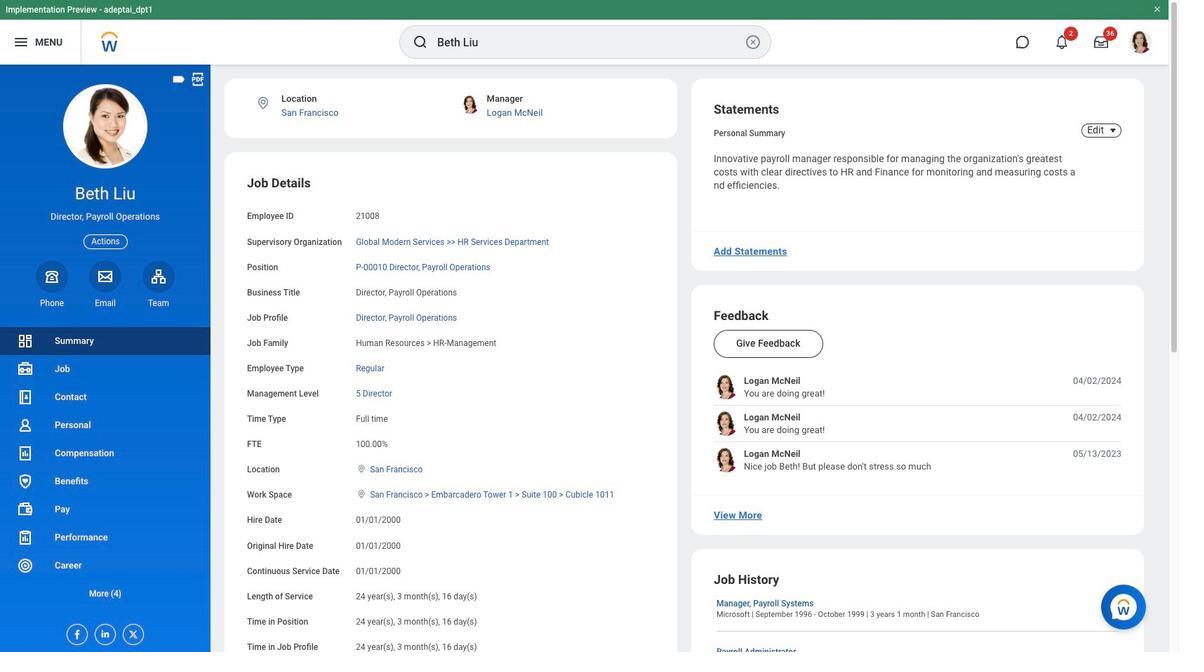 Task type: describe. For each thing, give the bounding box(es) containing it.
phone beth liu element
[[36, 298, 68, 309]]

x image
[[124, 625, 139, 640]]

full time element
[[356, 412, 388, 424]]

view team image
[[150, 268, 167, 285]]

performance image
[[17, 530, 34, 546]]

summary image
[[17, 333, 34, 350]]

x circle image
[[745, 34, 762, 51]]

linkedin image
[[96, 625, 111, 640]]

close environment banner image
[[1154, 5, 1162, 13]]

job image
[[17, 361, 34, 378]]

pay image
[[17, 501, 34, 518]]

compensation image
[[17, 445, 34, 462]]

personal summary element
[[714, 126, 786, 138]]

3 employee's photo (logan mcneil) image from the top
[[714, 448, 739, 473]]

search image
[[412, 34, 429, 51]]

notifications large image
[[1056, 35, 1070, 49]]

justify image
[[13, 34, 29, 51]]



Task type: vqa. For each thing, say whether or not it's contained in the screenshot.
fourth Global from the bottom of the page
no



Task type: locate. For each thing, give the bounding box(es) containing it.
phone image
[[42, 268, 62, 285]]

1 employee's photo (logan mcneil) image from the top
[[714, 375, 739, 400]]

location image
[[256, 96, 271, 111], [356, 490, 367, 500]]

tag image
[[171, 72, 187, 87]]

2 employee's photo (logan mcneil) image from the top
[[714, 412, 739, 436]]

personal image
[[17, 417, 34, 434]]

location image
[[356, 464, 367, 474]]

banner
[[0, 0, 1169, 65]]

team beth liu element
[[143, 298, 175, 309]]

1 vertical spatial employee's photo (logan mcneil) image
[[714, 412, 739, 436]]

employee's photo (logan mcneil) image
[[714, 375, 739, 400], [714, 412, 739, 436], [714, 448, 739, 473]]

contact image
[[17, 389, 34, 406]]

caret down image
[[1105, 125, 1122, 136]]

list
[[0, 327, 211, 608], [714, 375, 1122, 473]]

group
[[247, 175, 655, 652]]

benefits image
[[17, 473, 34, 490]]

email beth liu element
[[89, 298, 121, 309]]

mail image
[[97, 268, 114, 285]]

0 horizontal spatial location image
[[256, 96, 271, 111]]

1 vertical spatial location image
[[356, 490, 367, 500]]

Search Workday  search field
[[438, 27, 742, 58]]

0 horizontal spatial list
[[0, 327, 211, 608]]

profile logan mcneil image
[[1130, 31, 1152, 56]]

inbox large image
[[1095, 35, 1109, 49]]

0 vertical spatial location image
[[256, 96, 271, 111]]

navigation pane region
[[0, 65, 211, 652]]

view printable version (pdf) image
[[190, 72, 206, 87]]

1 horizontal spatial list
[[714, 375, 1122, 473]]

career image
[[17, 558, 34, 574]]

1 horizontal spatial location image
[[356, 490, 367, 500]]

2 vertical spatial employee's photo (logan mcneil) image
[[714, 448, 739, 473]]

facebook image
[[67, 625, 83, 640]]

0 vertical spatial employee's photo (logan mcneil) image
[[714, 375, 739, 400]]



